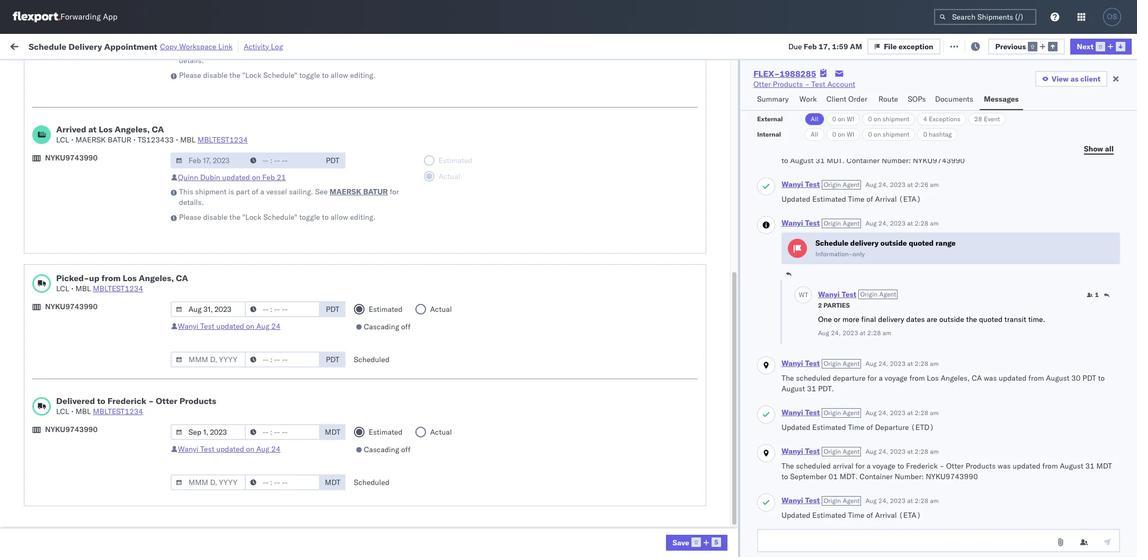 Task type: vqa. For each thing, say whether or not it's contained in the screenshot.
the right 1988285
yes



Task type: locate. For each thing, give the bounding box(es) containing it.
part for this shipment is part of a vessel sailing. see maersk batur
[[236, 187, 250, 197]]

(etd)
[[911, 423, 935, 433]]

2 demo123 from the top
[[853, 296, 888, 306]]

1 vertical spatial part
[[236, 187, 250, 197]]

2:00
[[200, 203, 216, 212], [200, 343, 216, 352]]

0 vertical spatial team
[[1045, 86, 1062, 96]]

the inside the scheduled departure for a voyage from los angeles, ca was updated from august 30 pdt to august 31 pdt.
[[782, 374, 795, 383]]

outside inside one or more final delivery dates are outside the quoted transit time. aug 24, 2023 at 2:28 am
[[940, 315, 965, 324]]

17, for schedule pickup from los angeles international airport
[[265, 156, 276, 166]]

outside left the range
[[881, 239, 908, 248]]

summary button
[[753, 90, 796, 110]]

confirm pickup from los angeles, ca button for 11:30 am cst, feb 24, 2023
[[24, 318, 151, 330]]

updated estimated time of arrival (eta) down aug 24, 2023 at 2:26 am
[[782, 195, 922, 204]]

wanyi test updated on aug 24 button for ca
[[178, 322, 281, 331]]

2 vertical spatial 1977428
[[710, 319, 743, 329]]

at left 2:26
[[908, 181, 914, 189]]

time.
[[1029, 315, 1046, 324]]

feb up 11:00 am cst, feb 25, 2023
[[250, 343, 264, 352]]

confirm for 11:30 am cst, feb 24, 2023
[[24, 319, 51, 328]]

1 vertical spatial 20
[[1024, 459, 1034, 469]]

angeles, inside picked-up from los angeles, ca lcl • mbl mbltest1234
[[139, 273, 174, 284]]

the inside the scheduled arrival for a voyage to frederick - otter products was updated from august 31 mdt to september 01 mdt. container number: nyku9743990
[[782, 462, 795, 471]]

flex-1911408 up flex-1919147 at the bottom right
[[688, 343, 743, 352]]

work inside work button
[[800, 94, 817, 104]]

number: down (etd)
[[895, 472, 924, 482]]

pickup for 2nd 'schedule pickup from los angeles, ca' link from the bottom
[[58, 412, 81, 422]]

1:59 am cst, feb 17, 2023 for schedule pickup from los angeles, ca
[[200, 133, 297, 142]]

work right import
[[116, 41, 134, 51]]

flex-1988285 up the container numbers on the top of page
[[754, 68, 817, 79]]

work down "container numbers" button
[[800, 94, 817, 104]]

1 horizontal spatial ping - test entity
[[545, 109, 607, 119]]

forwarding app
[[60, 12, 118, 22]]

0 on shipment down the "route" button
[[869, 115, 910, 123]]

1 vertical spatial outside
[[940, 315, 965, 324]]

mdt
[[1097, 145, 1113, 155], [325, 428, 341, 437], [1097, 462, 1113, 471], [325, 478, 341, 488]]

all for internal
[[811, 130, 819, 138]]

2 karl lagerfeld international b.v c/o bleckmann from the top
[[545, 529, 705, 539]]

schedule delivery appointment link for 2:30 pm cst, feb 17, 2023
[[24, 178, 130, 189]]

at inside one or more final delivery dates are outside the quoted transit time. aug 24, 2023 at 2:28 am
[[860, 329, 866, 337]]

arrived
[[56, 124, 86, 135]]

numbers inside button
[[891, 85, 917, 93]]

a inside the scheduled arrival for a voyage to frederick - otter products was updated from august 31 mdt to september 01 mdt. container number: nyku9743990
[[867, 462, 871, 471]]

0 vertical spatial please
[[179, 71, 201, 80]]

0 vertical spatial 1:59 am cst, feb 17, 2023
[[200, 109, 297, 119]]

6 resize handle column header from the left
[[653, 82, 665, 558]]

10 resize handle column header from the left
[[1073, 82, 1086, 558]]

number: inside the scheduled arrival for a voyage to frederick - otter products was updated from august 31 mdt to september 01 mdt. container number: nyku9743990
[[895, 472, 924, 482]]

1 vertical spatial actual
[[430, 428, 452, 437]]

2 air from the top
[[382, 366, 392, 376]]

ca inside the scheduled departure for a voyage from los angeles, ca was updated from august 30 pdt to august 31 pdt.
[[972, 374, 983, 383]]

container inside the scheduled arrival for a voyage to frederick - otter products was updated from august 30 mdt to august 31 mdt. container number: nyku9743990
[[847, 156, 880, 165]]

feb down 1:59 am cst, feb 15, 2023
[[250, 109, 264, 119]]

24, inside one or more final delivery dates are outside the quoted transit time. aug 24, 2023 at 2:28 am
[[832, 329, 841, 337]]

1 horizontal spatial 30
[[1086, 145, 1095, 155]]

angeles,
[[109, 109, 139, 119], [115, 124, 150, 135], [114, 132, 143, 142], [114, 226, 143, 235], [114, 272, 143, 282], [139, 273, 174, 284], [109, 296, 139, 305], [109, 319, 139, 328], [941, 374, 971, 383], [114, 389, 143, 398], [114, 412, 143, 422], [114, 436, 143, 445]]

1 horizontal spatial file exception
[[956, 41, 1006, 51]]

2 vertical spatial confirm pickup from los angeles, ca button
[[24, 318, 151, 330]]

delivery right final
[[879, 315, 905, 324]]

this
[[179, 45, 193, 55], [179, 187, 193, 197]]

2 this from the top
[[179, 187, 193, 197]]

details. down "copy workspace link" button
[[179, 56, 204, 65]]

sailing. for this shipment is part of a vessel sailing. see
[[289, 45, 313, 55]]

mbl inside picked-up from los angeles, ca lcl • mbl mbltest1234
[[76, 284, 91, 294]]

2 schedule pickup from los angeles, ca button from the top
[[24, 225, 155, 237]]

1 mawb1234 from the top
[[853, 156, 894, 166]]

3 resize handle column header from the left
[[364, 82, 377, 558]]

schedule" down 20,
[[263, 213, 298, 222]]

mbltest1234 inside picked-up from los angeles, ca lcl • mbl mbltest1234
[[93, 284, 143, 294]]

more
[[843, 315, 860, 324]]

team
[[1045, 86, 1062, 96], [1045, 459, 1062, 469]]

31 inside the scheduled departure for a voyage from los angeles, ca was updated from august 30 pdt to august 31 pdt.
[[808, 384, 817, 394]]

0 vertical spatial schedule"
[[263, 71, 298, 80]]

2:28 for the scheduled departure for a voyage from los angeles, ca was updated from august 30 pdt to august 31 pdt.
[[915, 360, 929, 368]]

2:30 for schedule delivery appointment
[[200, 179, 216, 189]]

updated estimated time of arrival (eta) down 01
[[782, 511, 922, 521]]

due
[[789, 42, 802, 51]]

to inside delivered to frederick - otter products lcl • mbl mbltest1234
[[97, 396, 105, 407]]

0 vertical spatial upload
[[24, 202, 48, 212]]

aug 24, 2023 at 2:28 am for updated estimated time of arrival (eta)
[[866, 497, 939, 505]]

1 vertical spatial container
[[847, 156, 880, 165]]

2006134
[[710, 109, 743, 119]]

quinn dubin updated on feb 21
[[178, 173, 286, 182]]

0 vertical spatial disable
[[203, 71, 228, 80]]

0 vertical spatial assignment
[[1064, 86, 1102, 96]]

1 vertical spatial 017482927423
[[853, 366, 908, 376]]

2 scheduled from the top
[[797, 374, 831, 383]]

clearance
[[82, 202, 116, 212]]

delivery inside "upload proof of delivery" link
[[79, 366, 106, 375]]

0 vertical spatial sailing.
[[289, 45, 313, 55]]

products inside the scheduled arrival for a voyage to frederick - otter products was updated from august 31 mdt to september 01 mdt. container number: nyku9743990
[[966, 462, 996, 471]]

confirm pickup from los angeles, ca link down 'up'
[[24, 295, 151, 306]]

07492792403
[[853, 506, 903, 516], [853, 529, 903, 539]]

017482927423 for 2:00 pm cst, feb 20, 2023
[[853, 203, 908, 212]]

schedule" up 15,
[[263, 71, 298, 80]]

30 inside the scheduled departure for a voyage from los angeles, ca was updated from august 30 pdt to august 31 pdt.
[[1072, 374, 1081, 383]]

0 vertical spatial details.
[[179, 56, 204, 65]]

24 for products
[[272, 445, 281, 454]]

2 flex-2150210 from the top
[[688, 366, 743, 376]]

pickup inside schedule pickup from amsterdam airport schiphol, haarlemmermeer, netherlands
[[58, 524, 81, 533]]

3 schedule pickup from los angeles, ca from the top
[[24, 272, 155, 282]]

pickup inside schedule pickup from los angeles international airport
[[58, 150, 81, 160]]

2:28 down the scheduled arrival for a voyage to frederick - otter products was updated from august 31 mdt to september 01 mdt. container number: nyku9743990
[[915, 497, 929, 505]]

confirm pickup from los angeles, ca up confirm delivery link at the bottom of the page
[[24, 319, 151, 328]]

upload for upload customs clearance documents
[[24, 202, 48, 212]]

internal
[[758, 130, 782, 138]]

am up mbl/mawb
[[851, 42, 863, 51]]

maersk inside arrived at los angeles, ca lcl • maersk batur • ts123433 • mbl mbltest1234
[[76, 135, 106, 145]]

1911408 up 2006134
[[710, 86, 743, 96]]

2 wanyi test updated on aug 24 button from the top
[[178, 445, 281, 454]]

products inside otter products - test account link
[[773, 80, 803, 89]]

1 vertical spatial vessel
[[266, 187, 287, 197]]

25, up 28,
[[270, 366, 281, 376]]

number: inside the scheduled arrival for a voyage to frederick - otter products was updated from august 30 mdt to august 31 mdt. container number: nyku9743990
[[882, 156, 911, 165]]

flex-2001714 for schedule pickup from los angeles international airport
[[688, 156, 743, 166]]

1:59 am cst, feb 15, 2023
[[200, 86, 297, 96]]

- inside delivered to frederick - otter products lcl • mbl mbltest1234
[[149, 396, 154, 407]]

(eta) for 2:28
[[899, 511, 922, 521]]

a inside the scheduled departure for a voyage from los angeles, ca was updated from august 30 pdt to august 31 pdt.
[[879, 374, 883, 383]]

2 1911466 from the top
[[710, 436, 743, 446]]

dates
[[907, 315, 925, 324]]

2 1:59 am cst, mar 3, 2023 from the top
[[200, 483, 293, 492]]

lcl inside delivered to frederick - otter products lcl • mbl mbltest1234
[[56, 407, 69, 417]]

confirm pickup from los angeles, ca up arrived
[[24, 109, 151, 119]]

0 horizontal spatial numbers
[[801, 85, 827, 93]]

1 schedule pickup from los angeles, ca from the top
[[24, 132, 155, 142]]

container up summary
[[771, 85, 799, 93]]

1 aug 24, 2023 at 2:28 am from the top
[[866, 220, 939, 227]]

1 vertical spatial 2001714
[[710, 179, 743, 189]]

flex-2150210
[[688, 203, 743, 212], [688, 366, 743, 376]]

pickup
[[53, 109, 76, 119], [58, 132, 81, 142], [58, 150, 81, 160], [58, 226, 81, 235], [58, 272, 81, 282], [53, 296, 76, 305], [53, 319, 76, 328], [58, 389, 81, 398], [58, 412, 81, 422], [58, 436, 81, 445], [58, 524, 81, 533]]

2 2150210 from the top
[[710, 366, 743, 376]]

show all button
[[1078, 141, 1121, 157]]

sops
[[908, 94, 927, 104]]

2 aug 24, 2023 at 2:28 am from the top
[[866, 360, 939, 368]]

for inside the scheduled arrival for a voyage to frederick - otter products was updated from august 31 mdt to september 01 mdt. container number: nyku9743990
[[856, 462, 865, 471]]

mbltest1234 down 'delivered'
[[93, 407, 143, 417]]

is
[[229, 45, 234, 55], [229, 187, 234, 197]]

1:59 am cst, mar 3, 2023 down 1:59 am cst, feb 28, 2023
[[200, 436, 293, 446]]

this down "quinn"
[[179, 187, 193, 197]]

1 vertical spatial schedule"
[[263, 213, 298, 222]]

pm up 2:00 pm cst, feb 20, 2023
[[218, 179, 230, 189]]

-- : -- -- text field up 28,
[[245, 352, 320, 368]]

upload customs clearance documents
[[24, 202, 156, 212]]

1 07492792403 from the top
[[853, 506, 903, 516]]

2 07492792403 from the top
[[853, 529, 903, 539]]

am up 12:44
[[218, 483, 230, 492]]

mdt. inside the scheduled arrival for a voyage to frederick - otter products was updated from august 31 mdt to september 01 mdt. container number: nyku9743990
[[840, 472, 858, 482]]

1 vertical spatial please
[[179, 213, 201, 222]]

0 vertical spatial mmm d, yyyy text field
[[171, 153, 246, 169]]

1911408 for test 20 wi team assignment
[[710, 86, 743, 96]]

2 actual from the top
[[430, 428, 452, 437]]

pdt
[[326, 156, 340, 165], [326, 305, 340, 314], [326, 355, 340, 365], [1083, 374, 1097, 383]]

0 vertical spatial wanyi test updated on aug 24
[[178, 322, 281, 331]]

31 inside the scheduled arrival for a voyage to frederick - otter products was updated from august 31 mdt to september 01 mdt. container number: nyku9743990
[[1086, 462, 1095, 471]]

1 upload from the top
[[24, 202, 48, 212]]

1 vertical spatial disable
[[203, 213, 228, 222]]

maeu1234567 up w
[[771, 249, 825, 259]]

schedule pickup from los angeles, ca for sixth 'schedule pickup from los angeles, ca' link from the bottom
[[24, 132, 155, 142]]

1 vertical spatial voyage
[[885, 374, 908, 383]]

upload for upload proof of delivery
[[24, 366, 48, 375]]

demo123 for jaehyung choi - test destination agen
[[853, 296, 888, 306]]

information-
[[816, 250, 853, 258]]

1 ocean lcl from the top
[[382, 249, 419, 259]]

ca inside arrived at los angeles, ca lcl • maersk batur • ts123433 • mbl mbltest1234
[[152, 124, 164, 135]]

759 at risk
[[195, 41, 232, 51]]

1988285
[[780, 68, 817, 79], [710, 133, 743, 142]]

honeywell - test account
[[464, 249, 551, 259], [545, 249, 633, 259]]

2 wi from the top
[[847, 130, 855, 138]]

mbl inside delivered to frederick - otter products lcl • mbl mbltest1234
[[76, 407, 91, 417]]

file exception
[[956, 41, 1006, 51], [884, 42, 934, 51]]

updated estimated time of arrival (eta)
[[782, 195, 922, 204], [782, 511, 922, 521]]

"lock up 1:59 am cst, feb 15, 2023
[[242, 71, 262, 80]]

file exception button
[[940, 38, 1013, 54], [940, 38, 1013, 54], [868, 38, 941, 54], [868, 38, 941, 54]]

2 test from the top
[[1010, 459, 1022, 469]]

0 vertical spatial for details.
[[179, 45, 399, 65]]

1 schedule pickup from los angeles, ca button from the top
[[24, 132, 155, 143]]

flex-1891264 button
[[671, 270, 745, 285], [671, 270, 745, 285]]

os button
[[1101, 5, 1125, 29]]

0 vertical spatial 2001714
[[710, 156, 743, 166]]

1 vertical spatial c/o
[[653, 529, 665, 539]]

destination
[[1083, 296, 1122, 306]]

1 2:30 from the top
[[200, 156, 216, 166]]

the inside the scheduled arrival for a voyage to frederick - otter products was updated from august 30 mdt to august 31 mdt. container number: nyku9743990
[[782, 145, 795, 155]]

wanyi test updated on aug 24
[[178, 322, 281, 331], [178, 445, 281, 454]]

w
[[799, 291, 805, 299]]

number: up aug 24, 2023 at 2:26 am
[[882, 156, 911, 165]]

karl lagerfeld international b.v c/o bleckmann
[[545, 506, 705, 516], [545, 529, 705, 539]]

• down 'delivered'
[[71, 407, 74, 417]]

1 confirm from the top
[[24, 109, 51, 119]]

mbltest1234 up quinn dubin updated on feb 21
[[198, 135, 248, 145]]

voyage inside the scheduled arrival for a voyage to frederick - otter products was updated from august 30 mdt to august 31 mdt. container number: nyku9743990
[[873, 145, 896, 155]]

a inside the scheduled arrival for a voyage to frederick - otter products was updated from august 30 mdt to august 31 mdt. container number: nyku9743990
[[867, 145, 871, 155]]

numbers for mbl/mawb numbers
[[891, 85, 917, 93]]

all
[[811, 115, 819, 123], [811, 130, 819, 138]]

scheduled for 31
[[797, 374, 831, 383]]

frederick inside the scheduled arrival for a voyage to frederick - otter products was updated from august 31 mdt to september 01 mdt. container number: nyku9743990
[[907, 462, 938, 471]]

1 flex-2001714 from the top
[[688, 156, 743, 166]]

20 for --
[[1024, 459, 1034, 469]]

17,
[[819, 42, 831, 51], [265, 109, 277, 119], [265, 133, 277, 142], [265, 156, 276, 166], [265, 179, 276, 189]]

was inside the scheduled arrival for a voyage to frederick - otter products was updated from august 30 mdt to august 31 mdt. container number: nyku9743990
[[998, 145, 1011, 155]]

updated estimated time of arrival (eta) for aug 24, 2023 at 2:26 am
[[782, 195, 922, 204]]

voyage right departure
[[885, 374, 908, 383]]

0 horizontal spatial quoted
[[909, 239, 934, 248]]

assignment for --
[[1064, 459, 1102, 469]]

21,
[[265, 249, 276, 259]]

mbl
[[180, 135, 196, 145], [76, 284, 91, 294], [76, 407, 91, 417]]

editing.
[[350, 71, 376, 80], [350, 213, 376, 222]]

flex-1911408 for jaehyung choi - test destination agen
[[688, 296, 743, 306]]

MMM D, YYYY text field
[[171, 352, 246, 368], [171, 425, 246, 441]]

feb up 2:00 pm cst, feb 20, 2023
[[250, 179, 263, 189]]

test 20 wi team assignment for --
[[1010, 459, 1102, 469]]

container for the scheduled arrival for a voyage to frederick - otter products was updated from august 30 mdt to august 31 mdt. container number: nyku9743990
[[847, 156, 880, 165]]

2 017482927423 from the top
[[853, 366, 908, 376]]

mbl down 'delivered'
[[76, 407, 91, 417]]

30 inside the scheduled arrival for a voyage to frederick - otter products was updated from august 30 mdt to august 31 mdt. container number: nyku9743990
[[1086, 145, 1095, 155]]

2 off from the top
[[401, 445, 411, 455]]

lcl inside picked-up from los angeles, ca lcl • mbl mbltest1234
[[56, 284, 69, 294]]

1 vertical spatial quoted
[[980, 315, 1003, 324]]

mbltest1234 down 'up'
[[93, 284, 143, 294]]

3 confirm from the top
[[24, 319, 51, 328]]

schedule delivery appointment link for 9:30 pm cst, feb 21, 2023
[[24, 248, 130, 259]]

appointment for schedule delivery appointment link associated with 2:30 pm cst, feb 17, 2023
[[87, 179, 130, 188]]

1 arrival from the top
[[833, 145, 854, 155]]

is up snoozed
[[229, 45, 234, 55]]

-- : -- -- text field for mmm d, yyyy text box for picked-up from los angeles, ca
[[245, 302, 320, 318]]

all button down work button
[[805, 113, 825, 126]]

-
[[805, 80, 810, 89], [483, 109, 488, 119], [565, 109, 569, 119], [940, 145, 945, 155], [500, 249, 505, 259], [582, 249, 587, 259], [1060, 296, 1065, 306], [149, 396, 154, 407], [853, 413, 857, 422], [857, 413, 862, 422], [853, 436, 857, 446], [857, 436, 862, 446], [853, 459, 857, 469], [857, 459, 862, 469], [940, 462, 945, 471], [853, 483, 857, 492], [857, 483, 862, 492], [548, 506, 553, 516]]

container inside the scheduled arrival for a voyage to frederick - otter products was updated from august 31 mdt to september 01 mdt. container number: nyku9743990
[[860, 472, 893, 482]]

confirm pickup from los angeles, ca down 'up'
[[24, 296, 151, 305]]

3 ocean fcl from the top
[[382, 436, 419, 446]]

3 flex-1977428 from the top
[[688, 319, 743, 329]]

voyage inside the scheduled departure for a voyage from los angeles, ca was updated from august 30 pdt to august 31 pdt.
[[885, 374, 908, 383]]

1 1911466 from the top
[[710, 413, 743, 422]]

shipment
[[195, 45, 227, 55], [883, 115, 910, 123], [883, 130, 910, 138], [195, 187, 227, 197]]

1 the from the top
[[782, 145, 795, 155]]

1 this from the top
[[179, 45, 193, 55]]

angeles, inside the scheduled departure for a voyage from los angeles, ca was updated from august 30 pdt to august 31 pdt.
[[941, 374, 971, 383]]

2
[[819, 302, 823, 310]]

airport
[[69, 161, 93, 170], [140, 524, 164, 533]]

1 horizontal spatial quoted
[[980, 315, 1003, 324]]

mmm d, yyyy text field up dubin
[[171, 153, 246, 169]]

2 cascading off from the top
[[364, 445, 411, 455]]

017482927423 down final
[[853, 366, 908, 376]]

2 team from the top
[[1045, 459, 1062, 469]]

31 inside the scheduled arrival for a voyage to frederick - otter products was updated from august 30 mdt to august 31 mdt. container number: nyku9743990
[[816, 156, 825, 165]]

0 vertical spatial voyage
[[873, 145, 896, 155]]

delivery inside confirm delivery link
[[53, 342, 81, 352]]

confirm inside confirm delivery link
[[24, 342, 51, 352]]

file down the search shipments (/) text box
[[956, 41, 969, 51]]

was inside the scheduled arrival for a voyage to frederick - otter products was updated from august 31 mdt to september 01 mdt. container number: nyku9743990
[[998, 462, 1011, 471]]

work
[[30, 38, 58, 53]]

frederick down (etd)
[[907, 462, 938, 471]]

2 ping - test entity from the left
[[545, 109, 607, 119]]

2 numbers from the left
[[891, 85, 917, 93]]

flex-1891264
[[688, 273, 743, 282]]

schedule delivery appointment button for 1:59 am cst, mar 3, 2023
[[24, 482, 130, 493]]

airport up netherlands
[[140, 524, 164, 533]]

arrival inside the scheduled arrival for a voyage to frederick - otter products was updated from august 30 mdt to august 31 mdt. container number: nyku9743990
[[833, 145, 854, 155]]

(eta) for 2:26
[[899, 195, 922, 204]]

2:30
[[200, 156, 216, 166], [200, 179, 216, 189]]

flex-1988285 button
[[671, 130, 745, 145], [671, 130, 745, 145]]

0 vertical spatial 30
[[1086, 145, 1095, 155]]

bicu1234565, demu1232567 down 01
[[771, 483, 879, 492]]

messages button
[[980, 90, 1024, 110]]

scheduled up september
[[797, 462, 831, 471]]

flex-1911408 up flex-2006134
[[688, 86, 743, 96]]

2 bicu1234565, from the top
[[771, 436, 823, 445]]

editing. up "snooze"
[[350, 71, 376, 80]]

voyage inside the scheduled arrival for a voyage to frederick - otter products was updated from august 31 mdt to september 01 mdt. container number: nyku9743990
[[873, 462, 896, 471]]

30
[[1086, 145, 1095, 155], [1072, 374, 1081, 383]]

None text field
[[758, 530, 1121, 553]]

mbl/mawb
[[853, 85, 890, 93]]

voyage for 01
[[873, 462, 896, 471]]

1 vertical spatial airport
[[140, 524, 164, 533]]

1 vertical spatial off
[[401, 445, 411, 455]]

(0)
[[173, 41, 186, 51]]

17, for confirm pickup from los angeles, ca
[[265, 109, 277, 119]]

5 schedule delivery appointment link from the top
[[24, 482, 130, 492]]

1 vertical spatial 0 on wi
[[833, 130, 855, 138]]

1 1911408 from the top
[[710, 86, 743, 96]]

0 horizontal spatial batur
[[108, 135, 131, 145]]

1 vertical spatial allow
[[331, 213, 348, 222]]

4 ocean from the top
[[382, 319, 404, 329]]

1 flxt00001977428a from the top
[[853, 226, 926, 236]]

1 karl lagerfeld international b.v c/o bleckmann from the top
[[545, 506, 705, 516]]

schedule inside schedule pickup from los angeles international airport
[[24, 150, 56, 160]]

a
[[260, 45, 265, 55], [867, 145, 871, 155], [260, 187, 265, 197], [879, 374, 883, 383], [867, 462, 871, 471]]

scheduled inside the scheduled arrival for a voyage to frederick - otter products was updated from august 30 mdt to august 31 mdt. container number: nyku9743990
[[797, 145, 831, 155]]

this left 759
[[179, 45, 193, 55]]

1 vertical spatial sailing.
[[289, 187, 313, 197]]

1 vertical spatial karl lagerfeld international b.v c/o bleckmann
[[545, 529, 705, 539]]

2 2097290 from the top
[[710, 529, 743, 539]]

delivery up only
[[851, 239, 879, 248]]

0 on shipment for 0
[[869, 130, 910, 138]]

1 vertical spatial scheduled
[[354, 478, 390, 488]]

1 vertical spatial 2150210
[[710, 366, 743, 376]]

aug 24, 2023 at 2:28 am for the scheduled departure for a voyage from los angeles, ca was updated from august 30 pdt to august 31 pdt.
[[866, 360, 939, 368]]

1 honeywell from the left
[[464, 249, 499, 259]]

1 horizontal spatial work
[[800, 94, 817, 104]]

0 vertical spatial actual
[[430, 305, 452, 314]]

origin
[[824, 181, 842, 189], [824, 220, 842, 227], [861, 291, 878, 299], [824, 360, 842, 368], [824, 409, 842, 417], [824, 448, 842, 456], [824, 497, 842, 505]]

flxt00001977428a for 11:30 am cst, feb 24, 2023
[[853, 319, 926, 329]]

arrival down testmbl123 at the right of page
[[833, 145, 854, 155]]

schedule pickup from los angeles, ca for 3rd 'schedule pickup from los angeles, ca' link from the top of the page
[[24, 272, 155, 282]]

maeu1234567 down 2 at the bottom right
[[771, 319, 825, 329]]

the for the scheduled arrival for a voyage to frederick - otter products was updated from august 31 mdt to september 01 mdt. container number: nyku9743990
[[782, 462, 795, 471]]

0 vertical spatial allow
[[331, 71, 348, 80]]

1 vertical spatial 2:30
[[200, 179, 216, 189]]

0 horizontal spatial entity
[[506, 109, 525, 119]]

client order button
[[823, 90, 875, 110]]

1 allow from the top
[[331, 71, 348, 80]]

0 horizontal spatial exception
[[899, 42, 934, 51]]

scheduled inside the scheduled arrival for a voyage to frederick - otter products was updated from august 31 mdt to september 01 mdt. container number: nyku9743990
[[797, 462, 831, 471]]

updated inside the scheduled arrival for a voyage to frederick - otter products was updated from august 30 mdt to august 31 mdt. container number: nyku9743990
[[1013, 145, 1041, 155]]

frederick for the scheduled arrival for a voyage to frederick - otter products was updated from august 30 mdt to august 31 mdt. container number: nyku9743990
[[907, 145, 938, 155]]

0 horizontal spatial maersk
[[76, 135, 106, 145]]

scheduled for picked-up from los angeles, ca
[[354, 355, 390, 365]]

0 horizontal spatial 30
[[1072, 374, 1081, 383]]

0 vertical spatial scheduled
[[797, 145, 831, 155]]

schedule delivery appointment button for 9:30 pm cst, feb 21, 2023
[[24, 248, 130, 260]]

2 vertical spatial flxt00001977428a
[[853, 319, 926, 329]]

mmm d, yyyy text field up the 11:30 in the bottom of the page
[[171, 302, 246, 318]]

2 confirm pickup from los angeles, ca button from the top
[[24, 295, 151, 307]]

due feb 17, 1:59 am
[[789, 42, 863, 51]]

3 flxt00001977428a from the top
[[853, 319, 926, 329]]

see left maersk batur link
[[315, 187, 328, 197]]

1 017482927423 from the top
[[853, 203, 908, 212]]

sailing. for this shipment is part of a vessel sailing. see maersk batur
[[289, 187, 313, 197]]

schedule delivery appointment button for 12:44 pm cst, mar 3, 2023
[[24, 505, 130, 517]]

at up "schedule delivery outside quoted range information-only"
[[908, 220, 914, 227]]

-- : -- -- text field up 12:44 pm cst, mar 3, 2023
[[245, 475, 320, 491]]

mbl right ts123433 on the left top
[[180, 135, 196, 145]]

2097290 up save button
[[710, 506, 743, 516]]

2097290
[[710, 506, 743, 516], [710, 529, 743, 539]]

-- : -- -- text field
[[245, 153, 320, 169], [245, 302, 320, 318], [245, 352, 320, 368], [245, 475, 320, 491]]

1 2001714 from the top
[[710, 156, 743, 166]]

6 schedule delivery appointment link from the top
[[24, 505, 130, 516]]

was inside the scheduled departure for a voyage from los angeles, ca was updated from august 30 pdt to august 31 pdt.
[[984, 374, 998, 383]]

wi down testmbl123 at the right of page
[[847, 130, 855, 138]]

1 wanyi test updated on aug 24 button from the top
[[178, 322, 281, 331]]

- inside the scheduled arrival for a voyage to frederick - otter products was updated from august 31 mdt to september 01 mdt. container number: nyku9743990
[[940, 462, 945, 471]]

bicu1234565, demu1232567 up 01
[[771, 459, 879, 469]]

0 on shipment for 4
[[869, 115, 910, 123]]

otter products - test account
[[754, 80, 856, 89]]

0 vertical spatial mdt.
[[827, 156, 845, 165]]

5 aug 24, 2023 at 2:28 am from the top
[[866, 497, 939, 505]]

1 disable from the top
[[203, 71, 228, 80]]

arrival inside the scheduled arrival for a voyage to frederick - otter products was updated from august 31 mdt to september 01 mdt. container number: nyku9743990
[[833, 462, 854, 471]]

4 exceptions
[[924, 115, 961, 123]]

0 vertical spatial off
[[401, 322, 411, 332]]

the
[[782, 145, 795, 155], [782, 374, 795, 383], [782, 462, 795, 471]]

bicu1234565, demu1232567 down pdt.
[[771, 413, 879, 422]]

scheduled inside the scheduled departure for a voyage from los angeles, ca was updated from august 30 pdt to august 31 pdt.
[[797, 374, 831, 383]]

0 vertical spatial flex-2097290
[[688, 506, 743, 516]]

air for 12:44 pm cst, mar 3, 2023
[[382, 506, 392, 516]]

otter inside otter products - test account link
[[754, 80, 771, 89]]

2:28 up (etd)
[[915, 409, 929, 417]]

1 cascading off from the top
[[364, 322, 411, 332]]

2 vertical spatial mbltest1234 button
[[93, 407, 143, 417]]

2 vertical spatial mbl
[[76, 407, 91, 417]]

next button
[[1071, 38, 1133, 54]]

wi
[[1036, 86, 1043, 96], [1036, 459, 1043, 469]]

part up 2:00 pm cst, feb 20, 2023
[[236, 187, 250, 197]]

frederick inside the scheduled arrival for a voyage to frederick - otter products was updated from august 30 mdt to august 31 mdt. container number: nyku9743990
[[907, 145, 938, 155]]

log
[[271, 42, 283, 51]]

file exception up the mbl/mawb numbers button
[[884, 42, 934, 51]]

017482927423 down aug 24, 2023 at 2:26 am
[[853, 203, 908, 212]]

2:30 right "quinn"
[[200, 179, 216, 189]]

all down work button
[[811, 115, 819, 123]]

flxt00001977428a for 9:30 pm cst, feb 21, 2023
[[853, 249, 926, 259]]

ocean lcl for 11:30 am cst, feb 24, 2023
[[382, 319, 419, 329]]

all button for external
[[805, 113, 825, 126]]

1 ocean from the top
[[382, 109, 404, 119]]

international inside schedule pickup from los angeles international airport
[[24, 161, 67, 170]]

demu1232567
[[771, 86, 825, 95], [771, 296, 825, 305], [771, 343, 825, 352], [825, 413, 879, 422], [825, 436, 879, 445], [825, 459, 879, 469], [825, 483, 879, 492]]

otter inside the scheduled arrival for a voyage to frederick - otter products was updated from august 31 mdt to september 01 mdt. container number: nyku9743990
[[947, 462, 964, 471]]

1 updated estimated time of arrival (eta) from the top
[[782, 195, 922, 204]]

0 vertical spatial 1988285
[[780, 68, 817, 79]]

2 vertical spatial mmm d, yyyy text field
[[171, 475, 246, 491]]

1 horizontal spatial numbers
[[891, 85, 917, 93]]

los inside schedule pickup from los angeles international airport
[[100, 150, 112, 160]]

2:28 inside one or more final delivery dates are outside the quoted transit time. aug 24, 2023 at 2:28 am
[[868, 329, 882, 337]]

the right are at the bottom right
[[967, 315, 978, 324]]

pickup for 4th 'schedule pickup from los angeles, ca' link from the top of the page
[[58, 389, 81, 398]]

1 part from the top
[[236, 45, 250, 55]]

-- : -- -- text field
[[245, 425, 320, 441]]

0 vertical spatial toggle
[[300, 71, 320, 80]]

updated inside the scheduled departure for a voyage from los angeles, ca was updated from august 30 pdt to august 31 pdt.
[[1000, 374, 1027, 383]]

flex-1911408 for test 20 wi team assignment
[[688, 86, 743, 96]]

file exception down the search shipments (/) text box
[[956, 41, 1006, 51]]

1988285 down 2006134
[[710, 133, 743, 142]]

updated estimated time of arrival (eta) for aug 24, 2023 at 2:28 am
[[782, 511, 922, 521]]

aug 24, 2023 at 2:28 am for updated estimated time of departure (etd)
[[866, 409, 939, 417]]

0 vertical spatial 2097290
[[710, 506, 743, 516]]

2 0 on wi from the top
[[833, 130, 855, 138]]

schedule delivery appointment button for 2:30 pm cst, feb 17, 2023
[[24, 178, 130, 190]]

2 maeu1234567 from the top
[[771, 249, 825, 259]]

please right in
[[179, 71, 201, 80]]

pm for upload customs clearance documents button
[[218, 203, 230, 212]]

1 vertical spatial flex-1911408
[[688, 296, 743, 306]]

aug 24, 2023 at 2:28 am for the scheduled arrival for a voyage to frederick - otter products was updated from august 31 mdt to september 01 mdt. container number: nyku9743990
[[866, 448, 939, 456]]

2 vertical spatial 31
[[1086, 462, 1095, 471]]

• down picked- at the left
[[71, 284, 74, 294]]

are
[[927, 315, 938, 324]]

scheduled up pdt.
[[797, 374, 831, 383]]

1 air from the top
[[382, 179, 392, 189]]

0 vertical spatial 2150210
[[710, 203, 743, 212]]

3 air from the top
[[382, 506, 392, 516]]

1 scheduled from the top
[[797, 145, 831, 155]]

0 vertical spatial maersk
[[76, 135, 106, 145]]

1 vertical spatial test
[[1010, 459, 1022, 469]]

1 vertical spatial details.
[[179, 198, 204, 207]]

at down the scheduled arrival for a voyage to frederick - otter products was updated from august 31 mdt to september 01 mdt. container number: nyku9743990
[[908, 497, 914, 505]]

0 vertical spatial confirm pickup from los angeles, ca link
[[24, 108, 151, 119]]

-- : -- -- text field up 11:30 am cst, feb 24, 2023
[[245, 302, 320, 318]]

activity log
[[244, 42, 283, 51]]

mmm d, yyyy text field for pdt
[[171, 352, 246, 368]]

1 vertical spatial mbltest1234 button
[[93, 284, 143, 294]]

Search Work text field
[[781, 38, 896, 54]]

for inside the scheduled departure for a voyage from los angeles, ca was updated from august 30 pdt to august 31 pdt.
[[868, 374, 877, 383]]

1 vertical spatial flex-2001714
[[688, 179, 743, 189]]

2 vertical spatial international
[[594, 529, 637, 539]]

0 vertical spatial vessel
[[266, 45, 287, 55]]

aug
[[866, 181, 877, 189], [866, 220, 877, 227], [257, 322, 270, 331], [819, 329, 830, 337], [866, 360, 877, 368], [866, 409, 877, 417], [257, 445, 270, 454], [866, 448, 877, 456], [866, 497, 877, 505]]

confirm pickup from los angeles, ca button for 1:59 am cst, feb 24, 2023
[[24, 295, 151, 307]]

numbers inside button
[[801, 85, 827, 93]]

1 2:30 pm cst, feb 17, 2023 from the top
[[200, 156, 297, 166]]

1 vertical spatial wanyi test updated on aug 24
[[178, 445, 281, 454]]

schedule delivery appointment for 9:30
[[24, 249, 130, 258]]

sailing.
[[289, 45, 313, 55], [289, 187, 313, 197]]

1 vertical spatial was
[[984, 374, 998, 383]]

documents inside the upload customs clearance documents link
[[118, 202, 156, 212]]

24
[[272, 322, 281, 331], [272, 445, 281, 454]]

1:59 am cst, mar 3, 2023 for schedule pickup from los angeles, ca
[[200, 436, 293, 446]]

0 vertical spatial (eta)
[[899, 195, 922, 204]]

0 vertical spatial work
[[116, 41, 134, 51]]

mbl down picked- at the left
[[76, 284, 91, 294]]

2 c/o from the top
[[653, 529, 665, 539]]

mdt inside the scheduled arrival for a voyage to frederick - otter products was updated from august 31 mdt to september 01 mdt. container number: nyku9743990
[[1097, 462, 1113, 471]]

nyku9743990
[[771, 133, 823, 142], [45, 153, 98, 163], [913, 156, 966, 165], [45, 302, 98, 312], [45, 425, 98, 435], [926, 472, 979, 482]]

voyage down departure
[[873, 462, 896, 471]]

1 vertical spatial this
[[179, 187, 193, 197]]

appointment for 1:59 am cst, mar 3, 2023's schedule delivery appointment link
[[87, 482, 130, 492]]

0 vertical spatial container
[[771, 85, 799, 93]]

0 vertical spatial 1:59 am cst, mar 3, 2023
[[200, 436, 293, 446]]

0 vertical spatial mmm d, yyyy text field
[[171, 352, 246, 368]]

1 flex-1911466 from the top
[[688, 413, 743, 422]]

2 updated estimated time of arrival (eta) from the top
[[782, 511, 922, 521]]

0 horizontal spatial outside
[[881, 239, 908, 248]]

3 1911408 from the top
[[710, 343, 743, 352]]

1 vertical spatial international
[[594, 506, 637, 516]]

"lock down 2:00 pm cst, feb 20, 2023
[[242, 213, 262, 222]]

2150210
[[710, 203, 743, 212], [710, 366, 743, 376]]

ping
[[464, 109, 481, 119], [545, 109, 563, 119]]

am up the 11:30 in the bottom of the page
[[218, 296, 230, 306]]

am
[[931, 181, 939, 189], [931, 220, 939, 227], [883, 329, 892, 337], [931, 360, 939, 368], [931, 409, 939, 417], [931, 448, 939, 456], [931, 497, 939, 505]]

mawb1234 for schedule delivery appointment
[[853, 179, 894, 189]]

2 mmm d, yyyy text field from the top
[[171, 302, 246, 318]]

MMM D, YYYY text field
[[171, 153, 246, 169], [171, 302, 246, 318], [171, 475, 246, 491]]

0 vertical spatial outside
[[881, 239, 908, 248]]

progress
[[166, 65, 193, 73]]

1911408 up 1919147
[[710, 343, 743, 352]]

11:30
[[200, 319, 221, 329]]

2 2:30 pm cst, feb 17, 2023 from the top
[[200, 179, 297, 189]]

1 horizontal spatial airport
[[140, 524, 164, 533]]

3 schedule pickup from los angeles, ca button from the top
[[24, 272, 155, 283]]

1 vertical spatial 0 on shipment
[[869, 130, 910, 138]]

1 vertical spatial 24
[[272, 445, 281, 454]]

editing. down maersk batur link
[[350, 213, 376, 222]]

previous button
[[989, 38, 1066, 54]]

number: for 01
[[895, 472, 924, 482]]

1 vertical spatial flex-1977428
[[688, 249, 743, 259]]

mmm d, yyyy text field up 12:44
[[171, 475, 246, 491]]

delivery
[[851, 239, 879, 248], [879, 315, 905, 324]]

airport inside schedule pickup from amsterdam airport schiphol, haarlemmermeer, netherlands
[[140, 524, 164, 533]]

details. down "quinn"
[[179, 198, 204, 207]]

0 vertical spatial arrival
[[833, 145, 854, 155]]

2 vertical spatial voyage
[[873, 462, 896, 471]]

1 scheduled from the top
[[354, 355, 390, 365]]

1 vertical spatial the
[[782, 374, 795, 383]]

mdt. inside the scheduled arrival for a voyage to frederick - otter products was updated from august 30 mdt to august 31 mdt. container number: nyku9743990
[[827, 156, 845, 165]]

voyage
[[873, 145, 896, 155], [885, 374, 908, 383], [873, 462, 896, 471]]

schedule delivery appointment link for 1:59 am cst, mar 3, 2023
[[24, 482, 130, 492]]

lcl
[[56, 135, 69, 145], [406, 249, 419, 259], [56, 284, 69, 294], [406, 319, 419, 329], [56, 407, 69, 417]]

Search Shipments (/) text field
[[935, 9, 1037, 25]]

confirm pickup from los angeles, ca for 1:59 am cst, feb 24, 2023
[[24, 296, 151, 305]]

part right risk
[[236, 45, 250, 55]]

mbltest1234 button up quinn dubin updated on feb 21
[[198, 135, 248, 145]]

container inside button
[[771, 85, 799, 93]]

the inside one or more final delivery dates are outside the quoted transit time. aug 24, 2023 at 2:28 am
[[967, 315, 978, 324]]

file
[[956, 41, 969, 51], [884, 42, 897, 51]]

arrival for 31
[[833, 145, 854, 155]]

filtered by:
[[11, 65, 49, 74]]

2 resize handle column header from the left
[[320, 82, 333, 558]]

documents right clearance
[[118, 202, 156, 212]]

from
[[78, 109, 94, 119], [82, 132, 98, 142], [1043, 145, 1059, 155], [82, 150, 98, 160], [82, 226, 98, 235], [82, 272, 98, 282], [101, 273, 121, 284], [78, 296, 94, 305], [78, 319, 94, 328], [910, 374, 926, 383], [1029, 374, 1045, 383], [82, 389, 98, 398], [82, 412, 98, 422], [82, 436, 98, 445], [1043, 462, 1059, 471], [82, 524, 98, 533]]

test for --
[[1010, 459, 1022, 469]]

1:59 am cst, feb 17, 2023
[[200, 109, 297, 119], [200, 133, 297, 142]]

confirm pickup from los angeles, ca button up confirm delivery link at the bottom of the page
[[24, 318, 151, 330]]

5 resize handle column header from the left
[[527, 82, 540, 558]]

test for demo123
[[1010, 86, 1022, 96]]

1 schedule delivery appointment button from the top
[[24, 85, 130, 97]]

resize handle column header
[[181, 82, 194, 558], [320, 82, 333, 558], [364, 82, 377, 558], [446, 82, 458, 558], [527, 82, 540, 558], [653, 82, 665, 558], [753, 82, 766, 558], [835, 82, 847, 558], [992, 82, 1004, 558], [1073, 82, 1086, 558], [1111, 82, 1124, 558]]

1 vertical spatial all
[[811, 130, 819, 138]]

pickup for schedule pickup from los angeles international airport link
[[58, 150, 81, 160]]

schedule pickup from los angeles, ca for 2nd 'schedule pickup from los angeles, ca' link from the bottom
[[24, 412, 155, 422]]

2 cascading from the top
[[364, 445, 399, 455]]

schedule pickup from los angeles, ca button for flex-1988285
[[24, 132, 155, 143]]

2 vertical spatial maeu1234567
[[771, 319, 825, 329]]

17, for schedule pickup from los angeles, ca
[[265, 133, 277, 142]]

voyage for pdt.
[[885, 374, 908, 383]]

0 vertical spatial flex-1988285
[[754, 68, 817, 79]]

scheduled
[[354, 355, 390, 365], [354, 478, 390, 488]]



Task type: describe. For each thing, give the bounding box(es) containing it.
wi for external
[[847, 115, 855, 123]]

for inside the scheduled arrival for a voyage to frederick - otter products was updated from august 30 mdt to august 31 mdt. container number: nyku9743990
[[856, 145, 865, 155]]

frederick inside delivered to frederick - otter products lcl • mbl mbltest1234
[[107, 396, 146, 407]]

feb up 28,
[[255, 366, 268, 376]]

1 time from the top
[[849, 195, 865, 204]]

12:44 pm cst, mar 3, 2023
[[200, 506, 297, 516]]

• down arrived
[[71, 135, 74, 145]]

from inside schedule pickup from los angeles international airport
[[82, 150, 98, 160]]

pickup for second 'schedule pickup from los angeles, ca' link
[[58, 226, 81, 235]]

3 bicu1234565, from the top
[[771, 459, 823, 469]]

container numbers button
[[766, 83, 837, 94]]

batur inside arrived at los angeles, ca lcl • maersk batur • ts123433 • mbl mbltest1234
[[108, 135, 131, 145]]

choi
[[1043, 296, 1058, 306]]

workitem
[[12, 85, 39, 93]]

picked-
[[56, 273, 89, 284]]

test 20 wi team assignment for demo123
[[1010, 86, 1102, 96]]

1 bicu1234565, demu1232567 from the top
[[771, 413, 879, 422]]

flex-1919147
[[688, 389, 743, 399]]

jaehyung choi - test destination agen
[[1010, 296, 1138, 306]]

0 vertical spatial mar
[[250, 436, 264, 446]]

1 b.v from the top
[[639, 506, 651, 516]]

2:00 am cst, feb 25, 2023
[[200, 343, 297, 352]]

flexport. image
[[13, 12, 60, 22]]

2 flex-1911466 from the top
[[688, 436, 743, 446]]

schedule delivery appointment copy workspace link
[[29, 41, 233, 52]]

scheduled for august
[[797, 145, 831, 155]]

otter products - test account link
[[754, 79, 856, 90]]

feb up 2:00 am cst, feb 25, 2023
[[255, 319, 268, 329]]

2 -- from the top
[[853, 436, 862, 446]]

2 toggle from the top
[[300, 213, 320, 222]]

mmm d, yyyy text field for mdt
[[171, 425, 246, 441]]

2150210 for 11:00 am cst, feb 25, 2023
[[710, 366, 743, 376]]

frederick for the scheduled arrival for a voyage to frederick - otter products was updated from august 31 mdt to september 01 mdt. container number: nyku9743990
[[907, 462, 938, 471]]

integration
[[464, 506, 500, 516]]

los inside the scheduled departure for a voyage from los angeles, ca was updated from august 30 pdt to august 31 pdt.
[[928, 374, 939, 383]]

lcl inside arrived at los angeles, ca lcl • maersk batur • ts123433 • mbl mbltest1234
[[56, 135, 69, 145]]

los inside arrived at los angeles, ca lcl • maersk batur • ts123433 • mbl mbltest1234
[[99, 124, 113, 135]]

the for the scheduled departure for a voyage from los angeles, ca was updated from august 30 pdt to august 31 pdt.
[[782, 374, 795, 383]]

delivery inside one or more final delivery dates are outside the quoted transit time. aug 24, 2023 at 2:28 am
[[879, 315, 905, 324]]

one or more final delivery dates are outside the quoted transit time. aug 24, 2023 at 2:28 am
[[819, 315, 1046, 337]]

aug 24, 2023 at 2:26 am
[[866, 181, 939, 189]]

1911408 for jaehyung choi - test destination agen
[[710, 296, 743, 306]]

otter inside delivered to frederick - otter products lcl • mbl mbltest1234
[[156, 396, 178, 407]]

12:44
[[200, 506, 221, 516]]

mmm d, yyyy text field for arrived at los angeles, ca
[[171, 153, 246, 169]]

updated inside the scheduled arrival for a voyage to frederick - otter products was updated from august 31 mdt to september 01 mdt. container number: nyku9743990
[[1013, 462, 1041, 471]]

4 flex-1911466 from the top
[[688, 483, 743, 492]]

am down 11:00
[[218, 389, 230, 399]]

1 horizontal spatial file
[[956, 41, 969, 51]]

2 honeywell from the left
[[545, 249, 580, 259]]

pm for schedule delivery appointment button for 12:44 pm cst, mar 3, 2023
[[222, 506, 234, 516]]

account inside otter products - test account link
[[828, 80, 856, 89]]

number: for 31
[[882, 156, 911, 165]]

0 vertical spatial 3,
[[266, 436, 273, 446]]

wanyi test updated on aug 24 for products
[[178, 445, 281, 454]]

air for 2:30 pm cst, feb 17, 2023
[[382, 179, 392, 189]]

forwarding app link
[[13, 12, 118, 22]]

2 ocean from the top
[[382, 249, 404, 259]]

or
[[834, 315, 841, 324]]

2 ocean fcl from the top
[[382, 296, 419, 306]]

am right the 11:30 in the bottom of the page
[[222, 319, 235, 329]]

4 1911466 from the top
[[710, 483, 743, 492]]

1 bicu1234565, from the top
[[771, 413, 823, 422]]

feb left "21,"
[[250, 249, 263, 259]]

delivery inside "schedule delivery outside quoted range information-only"
[[851, 239, 879, 248]]

01
[[829, 472, 838, 482]]

0 horizontal spatial 1988285
[[710, 133, 743, 142]]

ocean lcl for 9:30 pm cst, feb 21, 2023
[[382, 249, 419, 259]]

2 honeywell - test account from the left
[[545, 249, 633, 259]]

2:28 for updated estimated time of arrival (eta)
[[915, 497, 929, 505]]

next
[[1078, 42, 1094, 51]]

mofu0618318
[[771, 109, 825, 119]]

pickup for 3rd 'schedule pickup from los angeles, ca' link from the top of the page
[[58, 272, 81, 282]]

2:30 pm cst, feb 17, 2023 for schedule delivery appointment
[[200, 179, 297, 189]]

2 bicu1234565, demu1232567 from the top
[[771, 436, 879, 445]]

a for the scheduled departure for a voyage from los angeles, ca was updated from august 30 pdt to august 31 pdt.
[[879, 374, 883, 383]]

netherlands
[[120, 534, 162, 544]]

1891264
[[710, 273, 743, 282]]

work button
[[796, 90, 823, 110]]

message
[[143, 41, 173, 51]]

the scheduled arrival for a voyage to frederick - otter products was updated from august 31 mdt to september 01 mdt. container number: nyku9743990
[[782, 462, 1113, 482]]

schedule delivery appointment for 12:44
[[24, 506, 130, 515]]

2 entity from the left
[[587, 109, 607, 119]]

2 schedule" from the top
[[263, 213, 298, 222]]

all
[[1106, 144, 1115, 153]]

4 -- from the top
[[853, 483, 862, 492]]

mbltest1234 inside delivered to frederick - otter products lcl • mbl mbltest1234
[[93, 407, 143, 417]]

4 schedule delivery appointment from the top
[[24, 459, 130, 468]]

this for this shipment is part of a vessel sailing. see maersk batur
[[179, 187, 193, 197]]

4 schedule pickup from los angeles, ca link from the top
[[24, 388, 155, 399]]

flex-2150210 for 2:00 pm cst, feb 20, 2023
[[688, 203, 743, 212]]

client
[[1081, 74, 1101, 84]]

all button for internal
[[805, 128, 825, 141]]

airport inside schedule pickup from los angeles international airport
[[69, 161, 93, 170]]

2 parties button
[[819, 301, 850, 310]]

show
[[1085, 144, 1104, 153]]

los inside picked-up from los angeles, ca lcl • mbl mbltest1234
[[123, 273, 137, 284]]

from inside the scheduled arrival for a voyage to frederick - otter products was updated from august 30 mdt to august 31 mdt. container number: nyku9743990
[[1043, 145, 1059, 155]]

activity
[[244, 42, 269, 51]]

schedule delivery appointment link for 12:44 pm cst, mar 3, 2023
[[24, 505, 130, 516]]

to inside the scheduled departure for a voyage from los angeles, ca was updated from august 30 pdt to august 31 pdt.
[[1099, 374, 1106, 383]]

15,
[[265, 86, 277, 96]]

event
[[985, 115, 1001, 123]]

1 schedule pickup from los angeles, ca link from the top
[[24, 132, 155, 142]]

mbltest1234 button for otter
[[93, 407, 143, 417]]

1 for details. from the top
[[179, 45, 399, 65]]

-- : -- -- text field for first mmm d, yyyy text box from the bottom of the page
[[245, 475, 320, 491]]

at left "link"
[[211, 41, 218, 51]]

filtered
[[11, 65, 36, 74]]

feb up quinn dubin updated on feb 21 button
[[250, 133, 264, 142]]

0 horizontal spatial file exception
[[884, 42, 934, 51]]

mbl for picked-up from los angeles, ca
[[76, 284, 91, 294]]

1 please from the top
[[179, 71, 201, 80]]

feb left 20,
[[250, 203, 263, 212]]

3 schedule pickup from los angeles, ca link from the top
[[24, 272, 155, 282]]

appointment for 9:30 pm cst, feb 21, 2023 schedule delivery appointment link
[[87, 249, 130, 258]]

otter inside the scheduled arrival for a voyage to frederick - otter products was updated from august 30 mdt to august 31 mdt. container number: nyku9743990
[[947, 145, 964, 155]]

at inside arrived at los angeles, ca lcl • maersk batur • ts123433 • mbl mbltest1234
[[88, 124, 97, 135]]

1 vertical spatial 3,
[[266, 483, 273, 492]]

1
[[1096, 291, 1100, 299]]

cascading for products
[[364, 445, 399, 455]]

4 schedule pickup from los angeles, ca button from the top
[[24, 412, 155, 423]]

copy workspace link button
[[160, 42, 233, 51]]

was for 31
[[998, 462, 1011, 471]]

products inside delivered to frederick - otter products lcl • mbl mbltest1234
[[180, 396, 216, 407]]

only
[[853, 250, 865, 258]]

a for the scheduled arrival for a voyage to frederick - otter products was updated from august 30 mdt to august 31 mdt. container number: nyku9743990
[[867, 145, 871, 155]]

2 time from the top
[[849, 423, 865, 433]]

container for the scheduled arrival for a voyage to frederick - otter products was updated from august 31 mdt to september 01 mdt. container number: nyku9743990
[[860, 472, 893, 482]]

2 fcl from the top
[[406, 296, 419, 306]]

1 ping - test entity from the left
[[464, 109, 525, 119]]

2 bleckmann from the top
[[667, 529, 705, 539]]

2 schedule pickup from los angeles, ca link from the top
[[24, 225, 155, 236]]

external
[[758, 115, 783, 123]]

17, for schedule delivery appointment
[[265, 179, 276, 189]]

28,
[[265, 389, 277, 399]]

delivered to frederick - otter products lcl • mbl mbltest1234
[[56, 396, 216, 417]]

feb left 28,
[[250, 389, 264, 399]]

- inside the scheduled arrival for a voyage to frederick - otter products was updated from august 30 mdt to august 31 mdt. container number: nyku9743990
[[940, 145, 945, 155]]

3 flex-1911466 from the top
[[688, 459, 743, 469]]

1 honeywell - test account from the left
[[464, 249, 551, 259]]

mbl for delivered to frederick - otter products
[[76, 407, 91, 417]]

feb right the 'due'
[[804, 42, 817, 51]]

feb up quinn dubin updated on feb 21
[[250, 156, 263, 166]]

wi for demo123
[[1036, 86, 1043, 96]]

1:59 am cst, feb 24, 2023
[[200, 296, 297, 306]]

my
[[11, 38, 27, 53]]

1 vertical spatial the
[[230, 213, 241, 222]]

outside inside "schedule delivery outside quoted range information-only"
[[881, 239, 908, 248]]

1 horizontal spatial 1988285
[[780, 68, 817, 79]]

confirm for 1:59 am cst, feb 24, 2023
[[24, 296, 51, 305]]

3 updated from the top
[[782, 511, 811, 521]]

-- : -- -- text field for mmm d, yyyy text field associated with pdt
[[245, 352, 320, 368]]

os
[[1108, 13, 1118, 21]]

3 mmm d, yyyy text field from the top
[[171, 475, 246, 491]]

schedule pickup from los angeles, ca for 4th 'schedule pickup from los angeles, ca' link from the top of the page
[[24, 389, 155, 398]]

1:59 am cst, feb 17, 2023 for confirm pickup from los angeles, ca
[[200, 109, 297, 119]]

messages
[[985, 94, 1019, 104]]

schedule pickup from los angeles, ca button for flex-1911466
[[24, 435, 155, 447]]

pickup for sixth 'schedule pickup from los angeles, ca' link from the top
[[58, 436, 81, 445]]

2 details. from the top
[[179, 198, 204, 207]]

3 1977428 from the top
[[710, 319, 743, 329]]

at up the scheduled departure for a voyage from los angeles, ca was updated from august 30 pdt to august 31 pdt.
[[908, 360, 914, 368]]

feb left 21
[[262, 173, 275, 182]]

view as client button
[[1036, 71, 1108, 87]]

am down snoozed
[[218, 86, 230, 96]]

confirm delivery button
[[24, 342, 81, 353]]

angeles, inside arrived at los angeles, ca lcl • maersk batur • ts123433 • mbl mbltest1234
[[115, 124, 150, 135]]

2:26
[[915, 181, 929, 189]]

5 schedule pickup from los angeles, ca link from the top
[[24, 412, 155, 422]]

1 toggle from the top
[[300, 71, 320, 80]]

2:00 for 2:00 am cst, feb 25, 2023
[[200, 343, 216, 352]]

range
[[936, 239, 956, 248]]

2:28 down 2:26
[[915, 220, 929, 227]]

upload customs clearance documents link
[[24, 202, 156, 212]]

2 for details. from the top
[[179, 187, 399, 207]]

mbl inside arrived at los angeles, ca lcl • maersk batur • ts123433 • mbl mbltest1234
[[180, 135, 196, 145]]

products inside the scheduled arrival for a voyage to frederick - otter products was updated from august 30 mdt to august 31 mdt. container number: nyku9743990
[[966, 145, 996, 155]]

5 ocean from the top
[[382, 436, 404, 446]]

mbltest1234 down testmbl123 at the right of page
[[853, 133, 903, 142]]

show all
[[1085, 144, 1115, 153]]

departure
[[876, 423, 910, 433]]

1 entity from the left
[[506, 109, 525, 119]]

delivered
[[56, 396, 95, 407]]

aug inside one or more final delivery dates are outside the quoted transit time. aug 24, 2023 at 2:28 am
[[819, 329, 830, 337]]

• inside delivered to frederick - otter products lcl • mbl mbltest1234
[[71, 407, 74, 417]]

4 schedule delivery appointment button from the top
[[24, 458, 130, 470]]

arrival for aug 24, 2023 at 2:26 am
[[876, 195, 897, 204]]

confirm for 2:00 am cst, feb 25, 2023
[[24, 342, 51, 352]]

1 horizontal spatial batur
[[363, 187, 388, 197]]

client order
[[827, 94, 868, 104]]

4 bicu1234565, demu1232567 from the top
[[771, 483, 879, 492]]

4 ocean fcl from the top
[[382, 483, 419, 492]]

25, for 2:00 am cst, feb 25, 2023
[[265, 343, 277, 352]]

pdt inside the scheduled departure for a voyage from los angeles, ca was updated from august 30 pdt to august 31 pdt.
[[1083, 374, 1097, 383]]

schedule inside "schedule delivery outside quoted range information-only"
[[816, 239, 849, 248]]

4 bicu1234565, from the top
[[771, 483, 823, 492]]

voyage for 31
[[873, 145, 896, 155]]

w t
[[799, 291, 809, 299]]

copy
[[160, 42, 177, 51]]

1 2097290 from the top
[[710, 506, 743, 516]]

the scheduled departure for a voyage from los angeles, ca was updated from august 30 pdt to august 31 pdt.
[[782, 374, 1106, 394]]

1 schedule" from the top
[[263, 71, 298, 80]]

2 please from the top
[[179, 213, 201, 222]]

3 time from the top
[[849, 511, 865, 521]]

schedule pickup from los angeles international airport link
[[24, 150, 180, 171]]

status
[[58, 65, 77, 73]]

• right ts123433 on the left top
[[176, 135, 178, 145]]

snoozed : no
[[222, 65, 260, 73]]

2 editing. from the top
[[350, 213, 376, 222]]

forwarding
[[60, 12, 101, 22]]

mbltest1234 inside arrived at los angeles, ca lcl • maersk batur • ts123433 • mbl mbltest1234
[[198, 135, 248, 145]]

1 vertical spatial mar
[[250, 483, 264, 492]]

confirm delivery
[[24, 342, 81, 352]]

11 resize handle column header from the left
[[1111, 82, 1124, 558]]

1 flex-1977428 from the top
[[688, 226, 743, 236]]

documents inside documents button
[[936, 94, 974, 104]]

nyku9743990 inside the scheduled arrival for a voyage to frederick - otter products was updated from august 30 mdt to august 31 mdt. container number: nyku9743990
[[913, 156, 966, 165]]

1 please disable the "lock schedule" toggle to allow editing. from the top
[[179, 71, 376, 80]]

2 updated from the top
[[782, 423, 811, 433]]

september
[[791, 472, 827, 482]]

6 ocean from the top
[[382, 483, 404, 492]]

mdt inside the scheduled arrival for a voyage to frederick - otter products was updated from august 30 mdt to august 31 mdt. container number: nyku9743990
[[1097, 145, 1113, 155]]

maersk batur link
[[330, 187, 388, 197]]

2 vertical spatial 3,
[[270, 506, 277, 516]]

quoted inside one or more final delivery dates are outside the quoted transit time. aug 24, 2023 at 2:28 am
[[980, 315, 1003, 324]]

2:28 for the scheduled arrival for a voyage to frederick - otter products was updated from august 31 mdt to september 01 mdt. container number: nyku9743990
[[915, 448, 929, 456]]

1 bleckmann from the top
[[667, 506, 705, 516]]

3 flex-1911408 from the top
[[688, 343, 743, 352]]

:
[[246, 65, 248, 73]]

pickup for schedule pickup from amsterdam airport schiphol, haarlemmermeer, netherlands link
[[58, 524, 81, 533]]

• inside picked-up from los angeles, ca lcl • mbl mbltest1234
[[71, 284, 74, 294]]

2:30 for schedule pickup from los angeles international airport
[[200, 156, 216, 166]]

1 1977428 from the top
[[710, 226, 743, 236]]

2:28 for updated estimated time of departure (etd)
[[915, 409, 929, 417]]

sops button
[[904, 90, 931, 110]]

at up (etd)
[[908, 409, 914, 417]]

1 c/o from the top
[[653, 506, 665, 516]]

1 details. from the top
[[179, 56, 204, 65]]

20,
[[265, 203, 276, 212]]

app
[[103, 12, 118, 22]]

wi for --
[[1036, 459, 1043, 469]]

mawb1234 for schedule pickup from los angeles international airport
[[853, 156, 894, 166]]

28
[[975, 115, 983, 123]]

1 horizontal spatial exception
[[971, 41, 1006, 51]]

am right 11:00
[[222, 366, 235, 376]]

am down the 11:30 in the bottom of the page
[[218, 343, 230, 352]]

2 disable from the top
[[203, 213, 228, 222]]

mdt. for 31
[[827, 156, 845, 165]]

pm for schedule delivery appointment button corresponding to 2:30 pm cst, feb 17, 2023
[[218, 179, 230, 189]]

11:00 am cst, feb 25, 2023
[[200, 366, 302, 376]]

save
[[673, 539, 690, 548]]

route button
[[875, 90, 904, 110]]

confirm pickup from los angeles, ca for 1:59 am cst, feb 17, 2023
[[24, 109, 151, 119]]

2001714 for schedule pickup from los angeles international airport
[[710, 156, 743, 166]]

3 1911466 from the top
[[710, 459, 743, 469]]

of inside button
[[70, 366, 77, 375]]

1 "lock from the top
[[242, 71, 262, 80]]

2:30 pm cst, feb 17, 2023 for schedule pickup from los angeles international airport
[[200, 156, 297, 166]]

schedule delivery outside quoted range information-only
[[816, 239, 956, 258]]

7 resize handle column header from the left
[[753, 82, 766, 558]]

28 event
[[975, 115, 1001, 123]]

vessel for this shipment is part of a vessel sailing. see maersk batur
[[266, 187, 287, 197]]

4 fcl from the top
[[406, 483, 419, 492]]

appointment for schedule delivery appointment link related to 12:44 pm cst, mar 3, 2023
[[87, 506, 130, 515]]

is for this shipment is part of a vessel sailing. see
[[229, 45, 234, 55]]

am up quinn dubin updated on feb 21
[[218, 133, 230, 142]]

confirm pickup from los angeles, ca link for 11:30 am cst, feb 24, 2023
[[24, 318, 151, 329]]

4 schedule delivery appointment link from the top
[[24, 458, 130, 469]]

snoozed
[[222, 65, 246, 73]]

3 ocean from the top
[[382, 296, 404, 306]]

schedule pickup from los angeles, ca for second 'schedule pickup from los angeles, ca' link
[[24, 226, 155, 235]]

schedule delivery appointment for 1:59
[[24, 482, 130, 492]]

1 ocean fcl from the top
[[382, 109, 419, 119]]

2 please disable the "lock schedule" toggle to allow editing. from the top
[[179, 213, 376, 222]]

numbers for container numbers
[[801, 85, 827, 93]]

up
[[89, 273, 99, 284]]

from inside the scheduled arrival for a voyage to frederick - otter products was updated from august 31 mdt to september 01 mdt. container number: nyku9743990
[[1043, 462, 1059, 471]]

transit
[[1005, 315, 1027, 324]]

schedule delivery appointment for 2:30
[[24, 179, 130, 188]]

order
[[849, 94, 868, 104]]

nyku9743990 inside the scheduled arrival for a voyage to frederick - otter products was updated from august 31 mdt to september 01 mdt. container number: nyku9743990
[[926, 472, 979, 482]]

1 resize handle column header from the left
[[181, 82, 194, 558]]

1 updated from the top
[[782, 195, 811, 204]]

schedule pickup from los angeles international airport
[[24, 150, 141, 170]]

cascading for ca
[[364, 322, 399, 332]]

parties
[[824, 302, 850, 310]]

0 horizontal spatial file
[[884, 42, 897, 51]]

the for the scheduled arrival for a voyage to frederick - otter products was updated from august 30 mdt to august 31 mdt. container number: nyku9743990
[[782, 145, 795, 155]]

feb left 15,
[[250, 86, 264, 96]]

view
[[1052, 74, 1069, 84]]

2 parties
[[819, 302, 850, 310]]

schedule inside schedule pickup from amsterdam airport schiphol, haarlemmermeer, netherlands
[[24, 524, 56, 533]]

confirm pickup from los angeles, ca button for 1:59 am cst, feb 17, 2023
[[24, 108, 151, 120]]

0 vertical spatial the
[[230, 71, 241, 80]]

arrived at los angeles, ca lcl • maersk batur • ts123433 • mbl mbltest1234
[[56, 124, 248, 145]]

feb up 11:30 am cst, feb 24, 2023
[[250, 296, 264, 306]]

from inside picked-up from los angeles, ca lcl • mbl mbltest1234
[[101, 273, 121, 284]]

actual for picked-up from los angeles, ca
[[430, 305, 452, 314]]

work inside "import work" button
[[116, 41, 134, 51]]

2 allow from the top
[[331, 213, 348, 222]]

jaehyung
[[1010, 296, 1041, 306]]

client
[[827, 94, 847, 104]]

1 schedule delivery appointment from the top
[[24, 86, 130, 95]]

quoted inside "schedule delivery outside quoted range information-only"
[[909, 239, 934, 248]]

this for this shipment is part of a vessel sailing. see
[[179, 45, 193, 55]]

workitem button
[[6, 83, 183, 94]]

• up angeles
[[133, 135, 136, 145]]

august inside the scheduled arrival for a voyage to frederick - otter products was updated from august 31 mdt to september 01 mdt. container number: nyku9743990
[[1061, 462, 1084, 471]]

1 vertical spatial maersk
[[330, 187, 362, 197]]

ca inside picked-up from los angeles, ca lcl • mbl mbltest1234
[[176, 273, 188, 284]]

schedule pickup from los angeles, ca button for flex-1891264
[[24, 272, 155, 283]]

team for demo123
[[1045, 86, 1062, 96]]

2 b.v from the top
[[639, 529, 651, 539]]

1 schedule delivery appointment link from the top
[[24, 85, 130, 96]]

schedule pickup from amsterdam airport schiphol, haarlemmermeer, netherlands button
[[24, 523, 180, 545]]

2 vertical spatial mar
[[254, 506, 269, 516]]

25, for 11:00 am cst, feb 25, 2023
[[270, 366, 281, 376]]

customs
[[50, 202, 80, 212]]

am down 1:59 am cst, feb 15, 2023
[[218, 109, 230, 119]]

confirm for 1:59 am cst, feb 17, 2023
[[24, 109, 51, 119]]

6 schedule pickup from los angeles, ca link from the top
[[24, 435, 155, 446]]

from inside schedule pickup from amsterdam airport schiphol, haarlemmermeer, netherlands
[[82, 524, 98, 533]]

at down (etd)
[[908, 448, 914, 456]]

exceptions
[[929, 115, 961, 123]]

pdt.
[[819, 384, 835, 394]]

am inside one or more final delivery dates are outside the quoted transit time. aug 24, 2023 at 2:28 am
[[883, 329, 892, 337]]

proof
[[50, 366, 68, 375]]

1 -- : -- -- text field from the top
[[245, 153, 320, 169]]

0 horizontal spatial flex-1988285
[[688, 133, 743, 142]]

appointment for 1st schedule delivery appointment link
[[87, 86, 130, 95]]

3 bicu1234565, demu1232567 from the top
[[771, 459, 879, 469]]

work,
[[112, 65, 129, 73]]

testmbl123
[[853, 109, 899, 119]]

2023 inside one or more final delivery dates are outside the quoted transit time. aug 24, 2023 at 2:28 am
[[843, 329, 859, 337]]

am down 1:59 am cst, feb 28, 2023
[[218, 436, 230, 446]]

3 -- from the top
[[853, 459, 862, 469]]

9 resize handle column header from the left
[[992, 82, 1004, 558]]

1:59 am cst, mar 3, 2023 for schedule delivery appointment
[[200, 483, 293, 492]]

2 flex-1977428 from the top
[[688, 249, 743, 259]]



